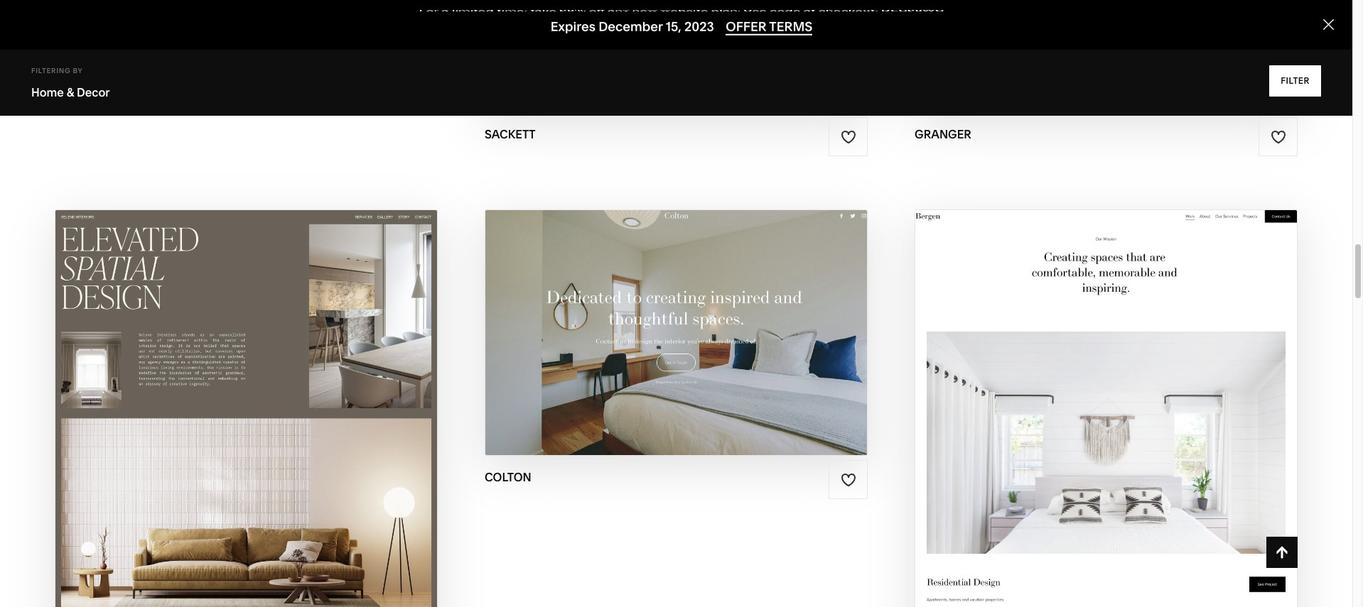 Task type: describe. For each thing, give the bounding box(es) containing it.
bergen inside "link"
[[1111, 464, 1168, 481]]

preview for preview bergen
[[1045, 464, 1107, 481]]

add sackett to your favorites list image
[[840, 129, 856, 145]]

15,
[[666, 18, 681, 34]]

filter button
[[1269, 65, 1321, 97]]

sackett image
[[485, 0, 867, 113]]

bergen inside button
[[1113, 437, 1170, 453]]

preview bergen
[[1045, 464, 1168, 481]]

offer
[[726, 18, 767, 34]]

with for colton
[[643, 305, 679, 321]]

start with selene
[[169, 437, 308, 453]]

home
[[31, 85, 64, 99]]

selene image
[[55, 210, 437, 608]]

&
[[67, 85, 74, 99]]

sackett
[[485, 128, 536, 142]]

start with bergen button
[[1027, 426, 1185, 465]]

preview for preview colton
[[615, 333, 677, 349]]

granger image
[[915, 0, 1297, 113]]

back to top image
[[1274, 545, 1290, 561]]

colton inside 'link'
[[680, 333, 738, 349]]

by
[[73, 67, 83, 75]]

colton inside button
[[683, 305, 740, 321]]

start for preview selene
[[169, 437, 212, 453]]

preview colton
[[615, 333, 738, 349]]

start for preview colton
[[597, 305, 640, 321]]

add colton to your favorites list image
[[840, 472, 856, 488]]

preview colton link
[[615, 322, 738, 361]]

filtering
[[31, 67, 71, 75]]

filter
[[1281, 75, 1310, 86]]

expires
[[551, 18, 596, 34]]

preview selene link
[[187, 453, 305, 492]]



Task type: locate. For each thing, give the bounding box(es) containing it.
start up preview colton
[[597, 305, 640, 321]]

expires december 15, 2023
[[551, 18, 714, 34]]

bergen image
[[915, 210, 1297, 608]]

offer terms
[[726, 18, 813, 34]]

add granger to your favorites list image
[[1271, 129, 1286, 145]]

start with colton button
[[597, 294, 755, 333]]

2023
[[684, 18, 714, 34]]

start with bergen
[[1027, 437, 1170, 453]]

selene up preview selene
[[255, 437, 308, 453]]

offer terms link
[[726, 18, 813, 35]]

start with colton
[[597, 305, 740, 321]]

selene down the start with selene
[[253, 464, 305, 481]]

start with selene button
[[169, 426, 323, 465]]

0 horizontal spatial preview
[[187, 464, 249, 481]]

december
[[598, 18, 663, 34]]

1 vertical spatial selene
[[253, 464, 305, 481]]

1 vertical spatial colton
[[680, 333, 738, 349]]

colton
[[683, 305, 740, 321], [680, 333, 738, 349], [485, 471, 531, 485]]

selene inside button
[[255, 437, 308, 453]]

0 horizontal spatial with
[[216, 437, 252, 453]]

2 horizontal spatial with
[[1074, 437, 1110, 453]]

terms
[[769, 18, 813, 34]]

preview inside "link"
[[1045, 464, 1107, 481]]

2 horizontal spatial start
[[1027, 437, 1070, 453]]

1 horizontal spatial preview
[[615, 333, 677, 349]]

home & decor
[[31, 85, 110, 99]]

filtering by
[[31, 67, 83, 75]]

start for preview bergen
[[1027, 437, 1070, 453]]

0 vertical spatial selene
[[255, 437, 308, 453]]

preview bergen link
[[1045, 453, 1168, 492]]

start up preview bergen at the bottom right of the page
[[1027, 437, 1070, 453]]

preview
[[615, 333, 677, 349], [187, 464, 249, 481], [1045, 464, 1107, 481]]

granger
[[915, 128, 971, 142]]

colton image
[[485, 210, 867, 456]]

with up preview selene
[[216, 437, 252, 453]]

bergen
[[1113, 437, 1170, 453], [1111, 464, 1168, 481]]

bergen up preview bergen at the bottom right of the page
[[1113, 437, 1170, 453]]

1 horizontal spatial with
[[643, 305, 679, 321]]

0 vertical spatial bergen
[[1113, 437, 1170, 453]]

with up preview bergen at the bottom right of the page
[[1074, 437, 1110, 453]]

preview inside 'link'
[[615, 333, 677, 349]]

0 vertical spatial colton
[[683, 305, 740, 321]]

preview down the start with selene
[[187, 464, 249, 481]]

with up preview colton
[[643, 305, 679, 321]]

with for bergen
[[1074, 437, 1110, 453]]

start up preview selene
[[169, 437, 212, 453]]

0 horizontal spatial start
[[169, 437, 212, 453]]

preview down start with bergen
[[1045, 464, 1107, 481]]

1 horizontal spatial start
[[597, 305, 640, 321]]

decor
[[77, 85, 110, 99]]

with
[[643, 305, 679, 321], [216, 437, 252, 453], [1074, 437, 1110, 453]]

start
[[597, 305, 640, 321], [169, 437, 212, 453], [1027, 437, 1070, 453]]

bergen down start with bergen
[[1111, 464, 1168, 481]]

preview selene
[[187, 464, 305, 481]]

with for selene
[[216, 437, 252, 453]]

preview down start with colton
[[615, 333, 677, 349]]

1 vertical spatial bergen
[[1111, 464, 1168, 481]]

preview for preview selene
[[187, 464, 249, 481]]

2 vertical spatial colton
[[485, 471, 531, 485]]

selene
[[255, 437, 308, 453], [253, 464, 305, 481]]

2 horizontal spatial preview
[[1045, 464, 1107, 481]]



Task type: vqa. For each thing, say whether or not it's contained in the screenshot.
Offer Terms link
yes



